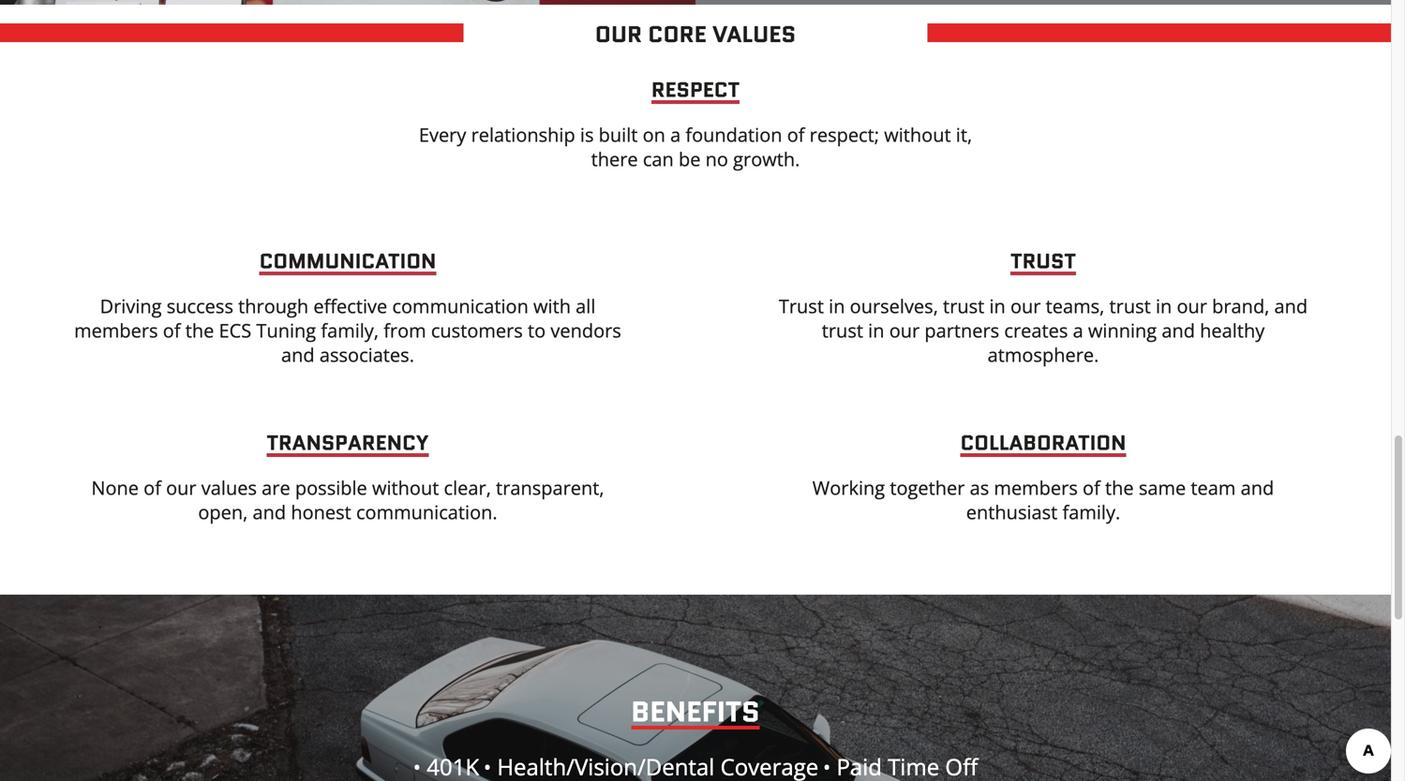 Task type: vqa. For each thing, say whether or not it's contained in the screenshot.
of inside the the Driving success through effective communication with all members               of the ECS Tuning family, from customers to vendors and               associates.
yes



Task type: locate. For each thing, give the bounding box(es) containing it.
0 horizontal spatial the
[[185, 318, 214, 344]]

partners
[[925, 318, 999, 344]]

success
[[167, 293, 233, 319]]

core
[[648, 18, 707, 51]]

there
[[591, 146, 638, 172]]

respect;
[[810, 122, 879, 148]]

a inside trust in ourselves, trust in our teams, trust in our brand, and trust in our partners creates a winning and healthy atmosphere.
[[1073, 318, 1083, 344]]

the left ecs at the left top of the page
[[185, 318, 214, 344]]

communication
[[259, 247, 436, 276], [392, 293, 529, 319]]

0 horizontal spatial a
[[670, 122, 681, 148]]

the
[[185, 318, 214, 344], [1105, 475, 1134, 501]]

every
[[419, 122, 466, 148]]

through
[[238, 293, 309, 319]]

on
[[643, 122, 665, 148]]

without left clear,
[[372, 475, 439, 501]]

0 horizontal spatial members
[[74, 318, 158, 344]]

1 horizontal spatial a
[[1073, 318, 1083, 344]]

values right core
[[712, 18, 796, 51]]

team
[[1191, 475, 1236, 501]]

members inside the driving success through effective communication with all members               of the ecs tuning family, from customers to vendors and               associates.
[[74, 318, 158, 344]]

0 vertical spatial without
[[884, 122, 951, 148]]

trust
[[779, 293, 824, 319]]

is
[[580, 122, 594, 148]]

of inside the "every relationship is built on a foundation of respect; without it, there can be no growth."
[[787, 122, 805, 148]]

as
[[970, 475, 989, 501]]

communication up effective at the top of page
[[259, 247, 436, 276]]

0 horizontal spatial values
[[201, 475, 257, 501]]

and right brand,
[[1274, 293, 1308, 319]]

of right driving
[[163, 318, 180, 344]]

brand,
[[1212, 293, 1270, 319]]

and inside 'working together as members of the same team and enthusiast               family.'
[[1241, 475, 1274, 501]]

of right none at left
[[144, 475, 161, 501]]

values
[[712, 18, 796, 51], [201, 475, 257, 501]]

benefits
[[631, 692, 760, 733]]

and
[[1274, 293, 1308, 319], [1162, 318, 1195, 344], [281, 342, 315, 368], [1241, 475, 1274, 501], [253, 500, 286, 525]]

vendors
[[551, 318, 621, 344]]

of inside the driving success through effective communication with all members               of the ecs tuning family, from customers to vendors and               associates.
[[163, 318, 180, 344]]

in
[[829, 293, 845, 319], [989, 293, 1006, 319], [1156, 293, 1172, 319], [868, 318, 884, 344]]

associates.
[[320, 342, 414, 368]]

values left the are
[[201, 475, 257, 501]]

of down collaboration
[[1083, 475, 1100, 501]]

0 vertical spatial a
[[670, 122, 681, 148]]

and inside the driving success through effective communication with all members               of the ecs tuning family, from customers to vendors and               associates.
[[281, 342, 315, 368]]

our
[[595, 18, 642, 51], [1010, 293, 1041, 319], [1177, 293, 1207, 319], [889, 318, 920, 344], [166, 475, 196, 501]]

respect
[[651, 75, 740, 105]]

1 vertical spatial a
[[1073, 318, 1083, 344]]

built
[[599, 122, 638, 148]]

a
[[670, 122, 681, 148], [1073, 318, 1083, 344]]

and left healthy
[[1162, 318, 1195, 344]]

healthy
[[1200, 318, 1265, 344]]

trust in ourselves, trust in our teams, trust in our brand, and trust in our partners creates a winning and healthy atmosphere.
[[779, 293, 1308, 368]]

transparency
[[267, 428, 429, 458]]

family,
[[321, 318, 379, 344]]

and right open,
[[253, 500, 286, 525]]

0 horizontal spatial without
[[372, 475, 439, 501]]

communication.
[[356, 500, 497, 525]]

members down collaboration
[[994, 475, 1078, 501]]

1 horizontal spatial values
[[712, 18, 796, 51]]

our left open,
[[166, 475, 196, 501]]

possible
[[295, 475, 367, 501]]

a right on
[[670, 122, 681, 148]]

1 vertical spatial the
[[1105, 475, 1134, 501]]

1 vertical spatial communication
[[392, 293, 529, 319]]

the left same
[[1105, 475, 1134, 501]]

1 vertical spatial without
[[372, 475, 439, 501]]

ourselves,
[[850, 293, 938, 319]]

of
[[787, 122, 805, 148], [163, 318, 180, 344], [144, 475, 161, 501], [1083, 475, 1100, 501]]

are
[[262, 475, 290, 501]]

communication left with
[[392, 293, 529, 319]]

of left respect;
[[787, 122, 805, 148]]

clear,
[[444, 475, 491, 501]]

same
[[1139, 475, 1186, 501]]

1 horizontal spatial the
[[1105, 475, 1134, 501]]

members
[[74, 318, 158, 344], [994, 475, 1078, 501]]

and down through
[[281, 342, 315, 368]]

values inside none of our values are possible without clear, transparent, open,               and honest communication.
[[201, 475, 257, 501]]

without
[[884, 122, 951, 148], [372, 475, 439, 501]]

a right creates
[[1073, 318, 1083, 344]]

1 horizontal spatial without
[[884, 122, 951, 148]]

0 vertical spatial the
[[185, 318, 214, 344]]

0 vertical spatial members
[[74, 318, 158, 344]]

our core values
[[595, 18, 796, 51]]

1 horizontal spatial members
[[994, 475, 1078, 501]]

creates
[[1004, 318, 1068, 344]]

members left success
[[74, 318, 158, 344]]

and right "team"
[[1241, 475, 1274, 501]]

trust
[[1011, 247, 1076, 276], [943, 293, 985, 319], [1109, 293, 1151, 319], [822, 318, 863, 344]]

1 vertical spatial members
[[994, 475, 1078, 501]]

the inside the driving success through effective communication with all members               of the ecs tuning family, from customers to vendors and               associates.
[[185, 318, 214, 344]]

without left it,
[[884, 122, 951, 148]]

none of our values are possible without clear, transparent, open,               and honest communication.
[[91, 475, 604, 525]]

of inside 'working together as members of the same team and enthusiast               family.'
[[1083, 475, 1100, 501]]

our inside none of our values are possible without clear, transparent, open,               and honest communication.
[[166, 475, 196, 501]]

1 vertical spatial values
[[201, 475, 257, 501]]



Task type: describe. For each thing, give the bounding box(es) containing it.
working
[[812, 475, 885, 501]]

winning
[[1088, 318, 1157, 344]]

our left teams,
[[1010, 293, 1041, 319]]

0 vertical spatial communication
[[259, 247, 436, 276]]

our left brand,
[[1177, 293, 1207, 319]]

collaboration
[[960, 428, 1126, 458]]

our left partners
[[889, 318, 920, 344]]

0 vertical spatial values
[[712, 18, 796, 51]]

atmosphere.
[[988, 342, 1099, 368]]

open,
[[198, 500, 248, 525]]

a inside the "every relationship is built on a foundation of respect; without it, there can be no growth."
[[670, 122, 681, 148]]

without inside the "every relationship is built on a foundation of respect; without it, there can be no growth."
[[884, 122, 951, 148]]

every relationship is built on a foundation of respect; without it, there can be no growth.
[[419, 122, 972, 172]]

honest
[[291, 500, 351, 525]]

relationship
[[471, 122, 575, 148]]

driving success through effective communication with all members               of the ecs tuning family, from customers to vendors and               associates.
[[74, 293, 621, 368]]

communication inside the driving success through effective communication with all members               of the ecs tuning family, from customers to vendors and               associates.
[[392, 293, 529, 319]]

effective
[[313, 293, 387, 319]]

and inside none of our values are possible without clear, transparent, open,               and honest communication.
[[253, 500, 286, 525]]

ecs
[[219, 318, 251, 344]]

be
[[679, 146, 701, 172]]

enthusiast
[[966, 500, 1058, 525]]

it,
[[956, 122, 972, 148]]

working together as members of the same team and enthusiast               family.
[[812, 475, 1274, 525]]

together
[[890, 475, 965, 501]]

teams,
[[1046, 293, 1105, 319]]

the inside 'working together as members of the same team and enthusiast               family.'
[[1105, 475, 1134, 501]]

family.
[[1062, 500, 1120, 525]]

customers
[[431, 318, 523, 344]]

transparent,
[[496, 475, 604, 501]]

members inside 'working together as members of the same team and enthusiast               family.'
[[994, 475, 1078, 501]]

with
[[533, 293, 571, 319]]

without inside none of our values are possible without clear, transparent, open,               and honest communication.
[[372, 475, 439, 501]]

growth.
[[733, 146, 800, 172]]

no
[[706, 146, 728, 172]]

tuning
[[256, 318, 316, 344]]

driving
[[100, 293, 162, 319]]

none
[[91, 475, 139, 501]]

can
[[643, 146, 674, 172]]

from
[[384, 318, 426, 344]]

our left core
[[595, 18, 642, 51]]

of inside none of our values are possible without clear, transparent, open,               and honest communication.
[[144, 475, 161, 501]]

all
[[576, 293, 596, 319]]

to
[[528, 318, 546, 344]]

foundation
[[686, 122, 782, 148]]



